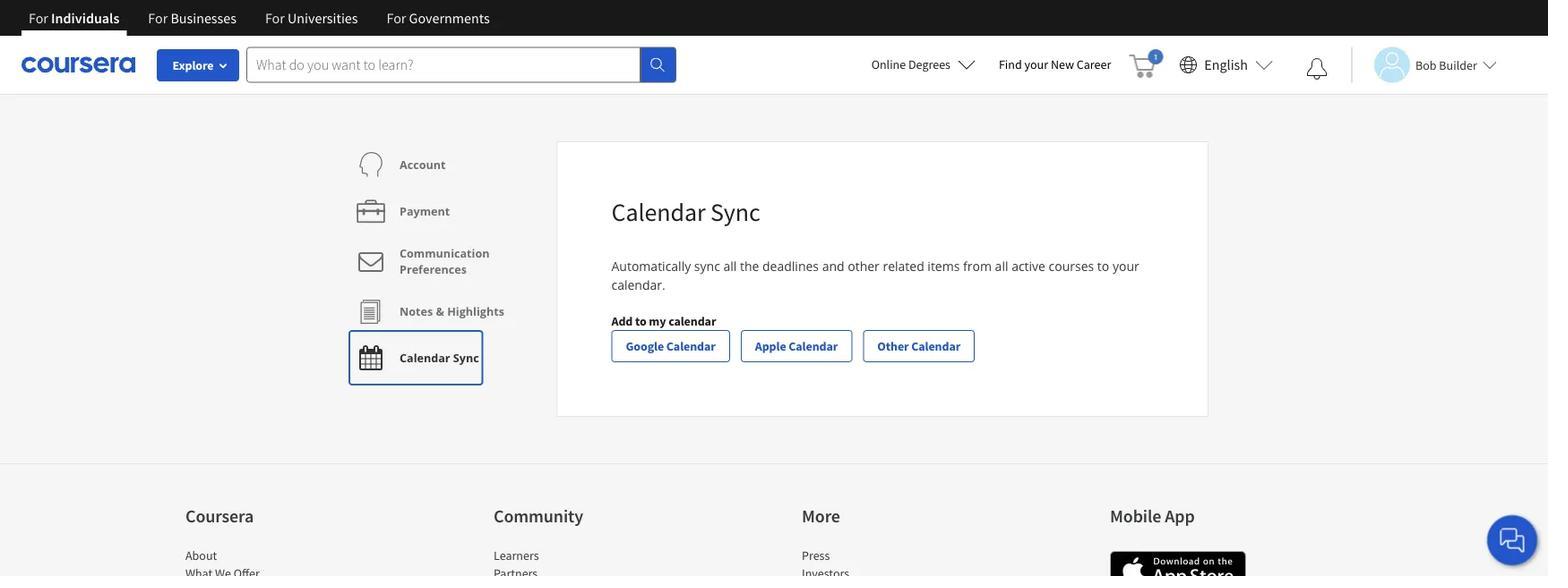 Task type: locate. For each thing, give the bounding box(es) containing it.
list item for coursera
[[185, 565, 338, 577]]

app
[[1165, 506, 1195, 528]]

your right courses
[[1113, 258, 1139, 275]]

calendar
[[611, 197, 706, 228], [666, 339, 716, 355], [789, 339, 838, 355], [911, 339, 961, 355], [400, 351, 450, 366]]

apple
[[755, 339, 786, 355]]

3 for from the left
[[265, 9, 285, 27]]

1 vertical spatial to
[[635, 314, 647, 330]]

communication
[[400, 246, 490, 261]]

other calendar
[[877, 339, 961, 355]]

your
[[1024, 56, 1048, 73], [1113, 258, 1139, 275]]

account settings element
[[340, 142, 557, 382]]

0 horizontal spatial to
[[635, 314, 647, 330]]

0 horizontal spatial list item
[[185, 565, 338, 577]]

bob builder button
[[1351, 47, 1497, 83]]

community
[[494, 506, 583, 528]]

0 vertical spatial sync
[[710, 197, 760, 228]]

shopping cart: 1 item image
[[1129, 49, 1163, 78]]

universities
[[288, 9, 358, 27]]

apple calendar button
[[741, 331, 852, 363]]

list item
[[185, 565, 338, 577], [494, 565, 646, 577], [802, 565, 954, 577]]

for left individuals
[[29, 9, 48, 27]]

google
[[626, 339, 664, 355]]

notes & highlights link
[[353, 288, 504, 335]]

2 horizontal spatial list item
[[802, 565, 954, 577]]

builder
[[1439, 57, 1477, 73]]

sync
[[710, 197, 760, 228], [453, 351, 479, 366]]

0 horizontal spatial your
[[1024, 56, 1048, 73]]

calendar down calendar
[[666, 339, 716, 355]]

for for universities
[[265, 9, 285, 27]]

english
[[1204, 56, 1248, 74]]

to left my on the left
[[635, 314, 647, 330]]

0 vertical spatial your
[[1024, 56, 1048, 73]]

calendar down notes & highlights link
[[400, 351, 450, 366]]

google calendar
[[626, 339, 716, 355]]

my
[[649, 314, 666, 330]]

calendar right other
[[911, 339, 961, 355]]

list item down press
[[802, 565, 954, 577]]

4 for from the left
[[387, 9, 406, 27]]

What do you want to learn? text field
[[246, 47, 641, 83]]

other
[[848, 258, 880, 275]]

new
[[1051, 56, 1074, 73]]

1 vertical spatial sync
[[453, 351, 479, 366]]

account link
[[353, 142, 446, 188]]

learners list
[[494, 547, 646, 577]]

online degrees
[[871, 56, 950, 73]]

to right courses
[[1097, 258, 1109, 275]]

2 list item from the left
[[494, 565, 646, 577]]

1 horizontal spatial all
[[995, 258, 1008, 275]]

explore
[[172, 57, 214, 73]]

2 for from the left
[[148, 9, 168, 27]]

find your new career
[[999, 56, 1111, 73]]

apple calendar
[[755, 339, 838, 355]]

1 horizontal spatial list item
[[494, 565, 646, 577]]

your right find
[[1024, 56, 1048, 73]]

None search field
[[246, 47, 676, 83]]

&
[[436, 304, 444, 319]]

1 horizontal spatial your
[[1113, 258, 1139, 275]]

1 vertical spatial your
[[1113, 258, 1139, 275]]

find your new career link
[[990, 54, 1120, 76]]

calendar sync
[[611, 197, 760, 228], [400, 351, 479, 366]]

governments
[[409, 9, 490, 27]]

add to my calendar
[[611, 314, 716, 330]]

1 for from the left
[[29, 9, 48, 27]]

the
[[740, 258, 759, 275]]

0 vertical spatial to
[[1097, 258, 1109, 275]]

0 horizontal spatial sync
[[453, 351, 479, 366]]

communication preferences
[[400, 246, 490, 277]]

about list
[[185, 547, 338, 577]]

calendar for google
[[666, 339, 716, 355]]

list item down learners link
[[494, 565, 646, 577]]

for
[[29, 9, 48, 27], [148, 9, 168, 27], [265, 9, 285, 27], [387, 9, 406, 27]]

for left businesses
[[148, 9, 168, 27]]

1 horizontal spatial calendar sync
[[611, 197, 760, 228]]

all right from
[[995, 258, 1008, 275]]

for left the governments
[[387, 9, 406, 27]]

0 vertical spatial calendar sync
[[611, 197, 760, 228]]

1 vertical spatial calendar sync
[[400, 351, 479, 366]]

for for individuals
[[29, 9, 48, 27]]

communication preferences link
[[353, 235, 543, 288]]

businesses
[[171, 9, 236, 27]]

to
[[1097, 258, 1109, 275], [635, 314, 647, 330]]

sync up the
[[710, 197, 760, 228]]

1 list item from the left
[[185, 565, 338, 577]]

calendar sync up sync
[[611, 197, 760, 228]]

bob
[[1416, 57, 1437, 73]]

learners
[[494, 548, 539, 564]]

sync down highlights
[[453, 351, 479, 366]]

for left universities
[[265, 9, 285, 27]]

sync inside "calendar sync" "link"
[[453, 351, 479, 366]]

account
[[400, 157, 446, 172]]

calendar sync down &
[[400, 351, 479, 366]]

for for businesses
[[148, 9, 168, 27]]

calendar right "apple" in the bottom of the page
[[789, 339, 838, 355]]

and
[[822, 258, 845, 275]]

google calendar button
[[611, 331, 730, 363]]

0 horizontal spatial all
[[723, 258, 737, 275]]

list item down about link
[[185, 565, 338, 577]]

all left the
[[723, 258, 737, 275]]

highlights
[[447, 304, 504, 319]]

courses
[[1049, 258, 1094, 275]]

3 list item from the left
[[802, 565, 954, 577]]

1 horizontal spatial to
[[1097, 258, 1109, 275]]

for individuals
[[29, 9, 119, 27]]

banner navigation
[[14, 0, 504, 36]]

calendar inside "button"
[[666, 339, 716, 355]]

for for governments
[[387, 9, 406, 27]]

calendar for other
[[911, 339, 961, 355]]

0 horizontal spatial calendar sync
[[400, 351, 479, 366]]

1 horizontal spatial sync
[[710, 197, 760, 228]]

all
[[723, 258, 737, 275], [995, 258, 1008, 275]]



Task type: vqa. For each thing, say whether or not it's contained in the screenshot.
right Credit
no



Task type: describe. For each thing, give the bounding box(es) containing it.
press
[[802, 548, 830, 564]]

related
[[883, 258, 924, 275]]

more
[[802, 506, 840, 528]]

about
[[185, 548, 217, 564]]

payment link
[[353, 188, 450, 235]]

list item for community
[[494, 565, 646, 577]]

for universities
[[265, 9, 358, 27]]

add
[[611, 314, 633, 330]]

payment
[[400, 204, 450, 219]]

deadlines
[[762, 258, 819, 275]]

bob builder
[[1416, 57, 1477, 73]]

find
[[999, 56, 1022, 73]]

online degrees button
[[857, 45, 990, 84]]

press link
[[802, 548, 830, 564]]

your inside automatically sync all the deadlines and other related items from all active courses to your calendar.
[[1113, 258, 1139, 275]]

active
[[1012, 258, 1045, 275]]

explore button
[[157, 49, 239, 82]]

for businesses
[[148, 9, 236, 27]]

coursera
[[185, 506, 254, 528]]

mobile app
[[1110, 506, 1195, 528]]

coursera image
[[22, 50, 135, 79]]

for governments
[[387, 9, 490, 27]]

about link
[[185, 548, 217, 564]]

online
[[871, 56, 906, 73]]

to inside automatically sync all the deadlines and other related items from all active courses to your calendar.
[[1097, 258, 1109, 275]]

sync
[[694, 258, 720, 275]]

1 all from the left
[[723, 258, 737, 275]]

calendar for apple
[[789, 339, 838, 355]]

mobile
[[1110, 506, 1161, 528]]

notes & highlights
[[400, 304, 504, 319]]

calendar up automatically
[[611, 197, 706, 228]]

calendar sync inside "calendar sync" "link"
[[400, 351, 479, 366]]

from
[[963, 258, 992, 275]]

automatically sync all the deadlines and other related items from all active courses to your calendar.
[[611, 258, 1139, 294]]

english button
[[1172, 36, 1280, 94]]

show notifications image
[[1306, 58, 1328, 80]]

automatically
[[611, 258, 691, 275]]

individuals
[[51, 9, 119, 27]]

chat with us image
[[1498, 527, 1527, 555]]

items
[[928, 258, 960, 275]]

press list
[[802, 547, 954, 577]]

calendar sync link
[[353, 335, 479, 382]]

learners link
[[494, 548, 539, 564]]

other
[[877, 339, 909, 355]]

calendar
[[668, 314, 716, 330]]

download on the app store image
[[1110, 552, 1246, 577]]

other calendar button
[[863, 331, 975, 363]]

preferences
[[400, 262, 467, 277]]

list item for more
[[802, 565, 954, 577]]

career
[[1077, 56, 1111, 73]]

calendar.
[[611, 277, 665, 294]]

degrees
[[908, 56, 950, 73]]

2 all from the left
[[995, 258, 1008, 275]]

notes
[[400, 304, 433, 319]]

calendar inside "link"
[[400, 351, 450, 366]]



